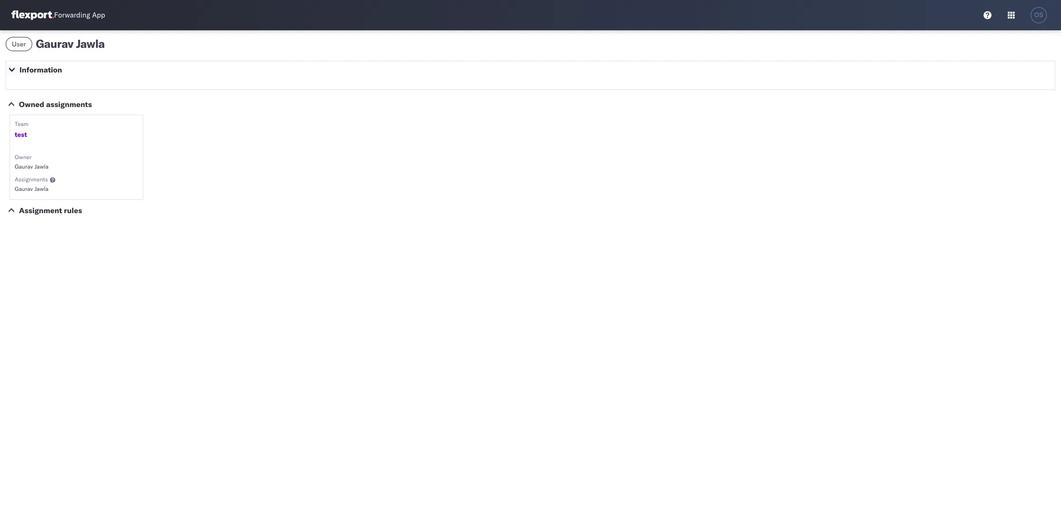 Task type: vqa. For each thing, say whether or not it's contained in the screenshot.
App
yes



Task type: describe. For each thing, give the bounding box(es) containing it.
1 vertical spatial gaurav jawla
[[15, 185, 48, 193]]

assignment rules
[[19, 206, 82, 215]]

team test
[[15, 120, 28, 139]]

rules
[[64, 206, 82, 215]]

owner gaurav jawla
[[15, 154, 48, 170]]

0 vertical spatial jawla
[[76, 37, 105, 51]]

2 vertical spatial gaurav
[[15, 185, 33, 193]]

assignment
[[19, 206, 62, 215]]

os button
[[1028, 4, 1050, 26]]

2 vertical spatial jawla
[[34, 185, 48, 193]]



Task type: locate. For each thing, give the bounding box(es) containing it.
user
[[12, 40, 26, 48]]

gaurav jawla
[[36, 37, 105, 51], [15, 185, 48, 193]]

flexport. image
[[11, 10, 54, 20]]

forwarding app
[[54, 11, 105, 20]]

gaurav down forwarding app link at the top
[[36, 37, 73, 51]]

1 vertical spatial gaurav
[[15, 163, 33, 170]]

test link
[[15, 130, 27, 139]]

owned assignments
[[19, 100, 92, 109]]

0 vertical spatial gaurav
[[36, 37, 73, 51]]

gaurav jawla down assignments
[[15, 185, 48, 193]]

jawla inside 'owner gaurav jawla'
[[34, 163, 48, 170]]

gaurav inside 'owner gaurav jawla'
[[15, 163, 33, 170]]

forwarding
[[54, 11, 90, 20]]

information
[[19, 65, 62, 74]]

os
[[1034, 11, 1043, 18]]

gaurav jawla down 'forwarding'
[[36, 37, 105, 51]]

gaurav
[[36, 37, 73, 51], [15, 163, 33, 170], [15, 185, 33, 193]]

assignments
[[46, 100, 92, 109]]

owned
[[19, 100, 44, 109]]

jawla
[[76, 37, 105, 51], [34, 163, 48, 170], [34, 185, 48, 193]]

team
[[15, 120, 28, 128]]

gaurav down assignments
[[15, 185, 33, 193]]

gaurav down "owner"
[[15, 163, 33, 170]]

0 vertical spatial gaurav jawla
[[36, 37, 105, 51]]

app
[[92, 11, 105, 20]]

jawla down assignments
[[34, 185, 48, 193]]

jawla down app
[[76, 37, 105, 51]]

jawla up assignments
[[34, 163, 48, 170]]

forwarding app link
[[11, 10, 105, 20]]

test
[[15, 130, 27, 139]]

owner
[[15, 154, 32, 161]]

1 vertical spatial jawla
[[34, 163, 48, 170]]

assignments
[[15, 176, 48, 183]]



